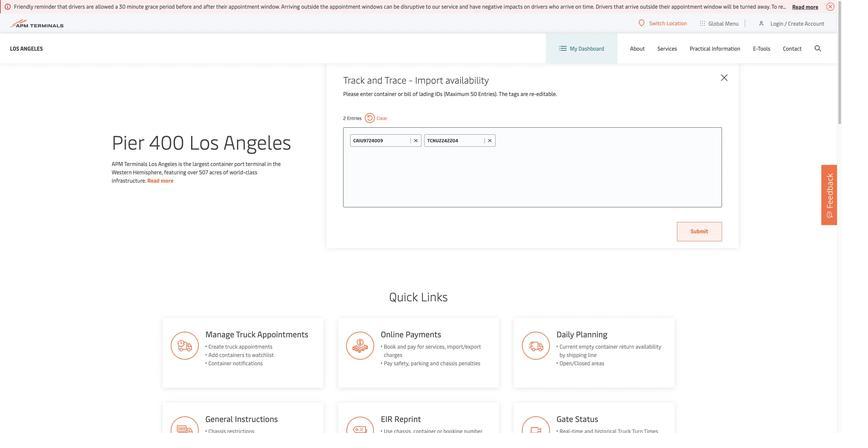 Task type: describe. For each thing, give the bounding box(es) containing it.
e-tools button
[[753, 33, 771, 63]]

2 arrive from the left
[[625, 3, 639, 10]]

port
[[234, 160, 245, 167]]

3 appointment from the left
[[672, 3, 703, 10]]

container inside apm terminals los angeles is the largest container port terminal in the western hemisphere, featuring over 507 acres of world-class infrastructure.
[[211, 160, 233, 167]]

/
[[785, 20, 787, 27]]

planning
[[576, 329, 608, 340]]

hemisphere,
[[133, 168, 163, 176]]

account
[[805, 20, 825, 27]]

terminal
[[246, 160, 266, 167]]

my dashboard
[[570, 45, 604, 52]]

import
[[415, 73, 443, 86]]

pay
[[408, 343, 416, 350]]

availability inside daily planning current empty container return availability by shipping line open/closed areas
[[636, 343, 662, 350]]

1 that from the left
[[57, 3, 67, 10]]

windows
[[362, 3, 383, 10]]

manager truck appointments - 53 image
[[170, 332, 199, 360]]

los for pier 400 los angeles
[[189, 128, 219, 155]]

contact
[[783, 45, 802, 52]]

pay
[[384, 360, 393, 367]]

gate status
[[557, 414, 599, 424]]

online payments book and pay for services, import/export charges pay safety, parking and chassis penalties
[[381, 329, 481, 367]]

notifications
[[232, 360, 263, 367]]

chassis
[[440, 360, 458, 367]]

current
[[560, 343, 578, 350]]

clear
[[377, 115, 388, 121]]

gate
[[557, 414, 573, 424]]

information
[[712, 45, 741, 52]]

acres
[[209, 168, 222, 176]]

and left 'chassis'
[[430, 360, 439, 367]]

daily
[[557, 329, 574, 340]]

over
[[188, 168, 198, 176]]

pier
[[112, 128, 144, 155]]

reprint
[[395, 414, 421, 424]]

featuring
[[164, 168, 186, 176]]

for
[[417, 343, 424, 350]]

2 on from the left
[[576, 3, 582, 10]]

1 arrive from the left
[[561, 3, 574, 10]]

los angeles
[[10, 45, 43, 52]]

read more for read more link
[[147, 177, 174, 184]]

2 entered id text field from the left
[[427, 137, 483, 144]]

1 a from the left
[[115, 3, 118, 10]]

please enter container or bill of lading ids (maximum 50 entries). the tags are re-editable.
[[343, 90, 557, 97]]

disruptive
[[401, 3, 425, 10]]

more for read more button
[[806, 3, 819, 10]]

apm
[[112, 160, 123, 167]]

window.
[[261, 3, 280, 10]]

(maximum
[[444, 90, 469, 97]]

my dashboard button
[[559, 33, 604, 63]]

close alert image
[[827, 3, 835, 11]]

truck
[[225, 343, 237, 350]]

2 horizontal spatial the
[[320, 3, 328, 10]]

general instructions
[[205, 414, 278, 424]]

book
[[384, 343, 396, 350]]

global menu
[[709, 20, 739, 27]]

container
[[208, 360, 231, 367]]

login
[[771, 20, 784, 27]]

safety,
[[394, 360, 410, 367]]

containers
[[219, 351, 244, 359]]

create inside login / create account link
[[788, 20, 804, 27]]

507
[[199, 168, 208, 176]]

global menu button
[[694, 13, 746, 33]]

our
[[432, 3, 440, 10]]

clear button
[[365, 113, 388, 123]]

empty
[[579, 343, 594, 350]]

terminals
[[124, 160, 148, 167]]

before
[[176, 3, 192, 10]]

and left have at the top of the page
[[460, 3, 468, 10]]

practical
[[690, 45, 711, 52]]

driver information - 58 image
[[170, 417, 199, 433]]

menu
[[725, 20, 739, 27]]

open/closed
[[560, 360, 590, 367]]

friendly reminder that drivers are allowed a 30 minute grace period before and after their appointment window. arriving outside the appointment windows can be disruptive to our service and have negative impacts on drivers who arrive on time. drivers that arrive outside their appointment window will be turned away. to receive future operational a
[[14, 3, 842, 10]]

1 entered id text field from the left
[[353, 137, 409, 144]]

lading
[[419, 90, 434, 97]]

2 outside from the left
[[640, 3, 658, 10]]

services,
[[426, 343, 446, 350]]

1 appointment from the left
[[229, 3, 260, 10]]

track
[[343, 73, 365, 86]]

about button
[[631, 33, 645, 63]]

eir reprint
[[381, 414, 421, 424]]

track and trace - import availability
[[343, 73, 489, 86]]

ids
[[435, 90, 443, 97]]

read more button
[[793, 2, 819, 11]]

and left after
[[193, 3, 202, 10]]

create inside manage truck appointments create truck appointments add containers to watchlist container notifications
[[208, 343, 224, 350]]

feedback
[[824, 173, 835, 209]]

dashboard
[[579, 45, 604, 52]]

general instructions link
[[162, 403, 323, 433]]

links
[[421, 288, 448, 305]]

impacts
[[504, 3, 523, 10]]

los for apm terminals los angeles is the largest container port terminal in the western hemisphere, featuring over 507 acres of world-class infrastructure.
[[149, 160, 157, 167]]

30
[[119, 3, 126, 10]]

penalties
[[459, 360, 481, 367]]

and left the "pay"
[[397, 343, 406, 350]]

instructions
[[235, 414, 278, 424]]

0 vertical spatial of
[[413, 90, 418, 97]]

about
[[631, 45, 645, 52]]

shipping
[[567, 351, 587, 359]]

e-
[[753, 45, 758, 52]]

class
[[246, 168, 257, 176]]



Task type: vqa. For each thing, say whether or not it's contained in the screenshot.
'2'
yes



Task type: locate. For each thing, give the bounding box(es) containing it.
arrive right "who"
[[561, 3, 574, 10]]

are left re-
[[521, 90, 528, 97]]

0 horizontal spatial create
[[208, 343, 224, 350]]

availability up 50
[[446, 73, 489, 86]]

container inside daily planning current empty container return availability by shipping line open/closed areas
[[596, 343, 618, 350]]

1 horizontal spatial drivers
[[532, 3, 548, 10]]

1 horizontal spatial read
[[793, 3, 805, 10]]

2 that from the left
[[614, 3, 624, 10]]

switch location
[[650, 19, 687, 27]]

1 horizontal spatial availability
[[636, 343, 662, 350]]

0 horizontal spatial appointment
[[229, 3, 260, 10]]

drivers left allowed
[[69, 3, 85, 10]]

1 vertical spatial read more
[[147, 177, 174, 184]]

appointments
[[239, 343, 272, 350]]

login / create account
[[771, 20, 825, 27]]

read more down the hemisphere,
[[147, 177, 174, 184]]

arrive
[[561, 3, 574, 10], [625, 3, 639, 10]]

entries).
[[478, 90, 498, 97]]

read inside button
[[793, 3, 805, 10]]

manage
[[205, 329, 234, 340]]

read more link
[[147, 177, 174, 184]]

create right / at the top right of the page
[[788, 20, 804, 27]]

outside up "switch"
[[640, 3, 658, 10]]

read for read more link
[[147, 177, 160, 184]]

2 be from the left
[[733, 3, 739, 10]]

0 horizontal spatial outside
[[301, 3, 319, 10]]

a left 30
[[115, 3, 118, 10]]

daily planning current empty container return availability by shipping line open/closed areas
[[557, 329, 662, 367]]

create up the add
[[208, 343, 224, 350]]

to up 'notifications'
[[245, 351, 250, 359]]

0 horizontal spatial drivers
[[69, 3, 85, 10]]

re-
[[530, 90, 537, 97]]

apm terminals los angeles is the largest container port terminal in the western hemisphere, featuring over 507 acres of world-class infrastructure.
[[112, 160, 281, 184]]

400
[[149, 128, 184, 155]]

more inside read more button
[[806, 3, 819, 10]]

1 horizontal spatial are
[[521, 90, 528, 97]]

1 horizontal spatial appointment
[[330, 3, 361, 10]]

0 horizontal spatial to
[[245, 351, 250, 359]]

be right will at top
[[733, 3, 739, 10]]

largest
[[193, 160, 209, 167]]

angeles inside apm terminals los angeles is the largest container port terminal in the western hemisphere, featuring over 507 acres of world-class infrastructure.
[[158, 160, 177, 167]]

that right drivers
[[614, 3, 624, 10]]

0 vertical spatial read
[[793, 3, 805, 10]]

1 horizontal spatial the
[[273, 160, 281, 167]]

online
[[381, 329, 404, 340]]

1 horizontal spatial entered id text field
[[427, 137, 483, 144]]

1 vertical spatial angeles
[[223, 128, 291, 155]]

2 appointment from the left
[[330, 3, 361, 10]]

1 horizontal spatial be
[[733, 3, 739, 10]]

1 horizontal spatial read more
[[793, 3, 819, 10]]

switch location button
[[639, 19, 687, 27]]

1 horizontal spatial of
[[413, 90, 418, 97]]

0 vertical spatial to
[[426, 3, 431, 10]]

read down the hemisphere,
[[147, 177, 160, 184]]

of
[[413, 90, 418, 97], [223, 168, 228, 176]]

container up acres
[[211, 160, 233, 167]]

drivers
[[596, 3, 613, 10]]

2 a from the left
[[842, 3, 842, 10]]

reminder
[[35, 3, 56, 10]]

on right "impacts"
[[524, 3, 530, 10]]

1 horizontal spatial angeles
[[158, 160, 177, 167]]

or
[[398, 90, 403, 97]]

practical information button
[[690, 33, 741, 63]]

read more up the login / create account
[[793, 3, 819, 10]]

apmt icon 135 image
[[346, 417, 374, 433]]

0 horizontal spatial more
[[161, 177, 174, 184]]

enter
[[360, 90, 373, 97]]

appointment up the 'location'
[[672, 3, 703, 10]]

1 vertical spatial are
[[521, 90, 528, 97]]

read more for read more button
[[793, 3, 819, 10]]

in
[[267, 160, 272, 167]]

1 vertical spatial container
[[211, 160, 233, 167]]

2 vertical spatial container
[[596, 343, 618, 350]]

import/export
[[447, 343, 481, 350]]

will
[[724, 3, 732, 10]]

container left the or
[[374, 90, 397, 97]]

2 horizontal spatial container
[[596, 343, 618, 350]]

outside right arriving
[[301, 3, 319, 10]]

1 vertical spatial more
[[161, 177, 174, 184]]

window
[[704, 3, 722, 10]]

trace
[[385, 73, 407, 86]]

0 vertical spatial create
[[788, 20, 804, 27]]

1 vertical spatial to
[[245, 351, 250, 359]]

la secondary image
[[144, 170, 261, 270]]

of right the bill
[[413, 90, 418, 97]]

los inside apm terminals los angeles is the largest container port terminal in the western hemisphere, featuring over 507 acres of world-class infrastructure.
[[149, 160, 157, 167]]

future
[[797, 3, 812, 10]]

1 horizontal spatial a
[[842, 3, 842, 10]]

more down the featuring
[[161, 177, 174, 184]]

1 horizontal spatial los
[[149, 160, 157, 167]]

my
[[570, 45, 578, 52]]

tools
[[758, 45, 771, 52]]

0 horizontal spatial are
[[86, 3, 94, 10]]

1 vertical spatial create
[[208, 343, 224, 350]]

tags
[[509, 90, 519, 97]]

0 vertical spatial angeles
[[20, 45, 43, 52]]

0 horizontal spatial container
[[211, 160, 233, 167]]

truck
[[236, 329, 255, 340]]

arrive right drivers
[[625, 3, 639, 10]]

return
[[620, 343, 635, 350]]

more for read more link
[[161, 177, 174, 184]]

who
[[549, 3, 559, 10]]

0 vertical spatial read more
[[793, 3, 819, 10]]

on left time.
[[576, 3, 582, 10]]

availability right return
[[636, 343, 662, 350]]

services button
[[658, 33, 677, 63]]

tariffs - 131 image
[[346, 332, 374, 360]]

to inside manage truck appointments create truck appointments add containers to watchlist container notifications
[[245, 351, 250, 359]]

editable.
[[537, 90, 557, 97]]

that
[[57, 3, 67, 10], [614, 3, 624, 10]]

practical information
[[690, 45, 741, 52]]

2 drivers from the left
[[532, 3, 548, 10]]

1 horizontal spatial to
[[426, 3, 431, 10]]

2 their from the left
[[659, 3, 670, 10]]

away. to
[[758, 3, 777, 10]]

more
[[806, 3, 819, 10], [161, 177, 174, 184]]

by
[[560, 351, 565, 359]]

their
[[216, 3, 227, 10], [659, 3, 670, 10]]

1 on from the left
[[524, 3, 530, 10]]

0 vertical spatial are
[[86, 3, 94, 10]]

2 entries
[[343, 115, 362, 121]]

please
[[343, 90, 359, 97]]

of inside apm terminals los angeles is the largest container port terminal in the western hemisphere, featuring over 507 acres of world-class infrastructure.
[[223, 168, 228, 176]]

1 horizontal spatial outside
[[640, 3, 658, 10]]

0 horizontal spatial their
[[216, 3, 227, 10]]

create
[[788, 20, 804, 27], [208, 343, 224, 350]]

services
[[658, 45, 677, 52]]

0 horizontal spatial on
[[524, 3, 530, 10]]

0 horizontal spatial the
[[183, 160, 191, 167]]

friendly
[[14, 3, 33, 10]]

period
[[159, 3, 175, 10]]

1 horizontal spatial arrive
[[625, 3, 639, 10]]

0 horizontal spatial los
[[10, 45, 19, 52]]

0 horizontal spatial of
[[223, 168, 228, 176]]

2 horizontal spatial angeles
[[223, 128, 291, 155]]

2 vertical spatial angeles
[[158, 160, 177, 167]]

1 outside from the left
[[301, 3, 319, 10]]

0 horizontal spatial read more
[[147, 177, 174, 184]]

2 horizontal spatial los
[[189, 128, 219, 155]]

be right the can
[[394, 3, 400, 10]]

1 horizontal spatial more
[[806, 3, 819, 10]]

global
[[709, 20, 724, 27]]

appointment left window.
[[229, 3, 260, 10]]

0 horizontal spatial angeles
[[20, 45, 43, 52]]

0 horizontal spatial availability
[[446, 73, 489, 86]]

container up line
[[596, 343, 618, 350]]

feedback button
[[822, 165, 838, 225]]

0 horizontal spatial a
[[115, 3, 118, 10]]

turned
[[740, 3, 757, 10]]

read up the login / create account
[[793, 3, 805, 10]]

2
[[343, 115, 346, 121]]

contact button
[[783, 33, 802, 63]]

status
[[575, 414, 599, 424]]

1 their from the left
[[216, 3, 227, 10]]

appointment left windows
[[330, 3, 361, 10]]

1 vertical spatial availability
[[636, 343, 662, 350]]

gate cam image
[[522, 417, 550, 433]]

1 vertical spatial of
[[223, 168, 228, 176]]

1 horizontal spatial create
[[788, 20, 804, 27]]

0 vertical spatial availability
[[446, 73, 489, 86]]

add
[[208, 351, 218, 359]]

appointment
[[229, 3, 260, 10], [330, 3, 361, 10], [672, 3, 703, 10]]

operational
[[813, 3, 841, 10]]

charges
[[384, 351, 403, 359]]

angeles for apm terminals los angeles is the largest container port terminal in the western hemisphere, featuring over 507 acres of world-class infrastructure.
[[158, 160, 177, 167]]

their up switch location button
[[659, 3, 670, 10]]

Entered ID text field
[[353, 137, 409, 144], [427, 137, 483, 144]]

service
[[442, 3, 458, 10]]

is
[[178, 160, 182, 167]]

are left allowed
[[86, 3, 94, 10]]

1 horizontal spatial that
[[614, 3, 624, 10]]

a right close alert icon
[[842, 3, 842, 10]]

their right after
[[216, 3, 227, 10]]

areas
[[592, 360, 605, 367]]

1 vertical spatial los
[[189, 128, 219, 155]]

0 vertical spatial more
[[806, 3, 819, 10]]

line
[[588, 351, 597, 359]]

1 horizontal spatial on
[[576, 3, 582, 10]]

los
[[10, 45, 19, 52], [189, 128, 219, 155], [149, 160, 157, 167]]

0 horizontal spatial entered id text field
[[353, 137, 409, 144]]

outside
[[301, 3, 319, 10], [640, 3, 658, 10]]

2 vertical spatial los
[[149, 160, 157, 167]]

parking
[[411, 360, 429, 367]]

watchlist
[[252, 351, 274, 359]]

drivers left "who"
[[532, 3, 548, 10]]

angeles for pier 400 los angeles
[[223, 128, 291, 155]]

0 horizontal spatial read
[[147, 177, 160, 184]]

and up the enter
[[367, 73, 383, 86]]

50
[[471, 90, 477, 97]]

appointments
[[257, 329, 308, 340]]

the
[[499, 90, 508, 97]]

0 horizontal spatial be
[[394, 3, 400, 10]]

2 horizontal spatial appointment
[[672, 3, 703, 10]]

read for read more button
[[793, 3, 805, 10]]

orange club loyalty program - 56 image
[[522, 332, 550, 360]]

1 horizontal spatial their
[[659, 3, 670, 10]]

grace
[[145, 3, 158, 10]]

bill
[[404, 90, 412, 97]]

1 vertical spatial read
[[147, 177, 160, 184]]

of right acres
[[223, 168, 228, 176]]

1 drivers from the left
[[69, 3, 85, 10]]

that right reminder
[[57, 3, 67, 10]]

1 be from the left
[[394, 3, 400, 10]]

1 horizontal spatial container
[[374, 90, 397, 97]]

receive
[[779, 3, 796, 10]]

0 vertical spatial container
[[374, 90, 397, 97]]

0 vertical spatial los
[[10, 45, 19, 52]]

0 horizontal spatial that
[[57, 3, 67, 10]]

0 horizontal spatial arrive
[[561, 3, 574, 10]]

time.
[[583, 3, 595, 10]]

to left our
[[426, 3, 431, 10]]

more up the account
[[806, 3, 819, 10]]

login / create account link
[[759, 13, 825, 33]]



